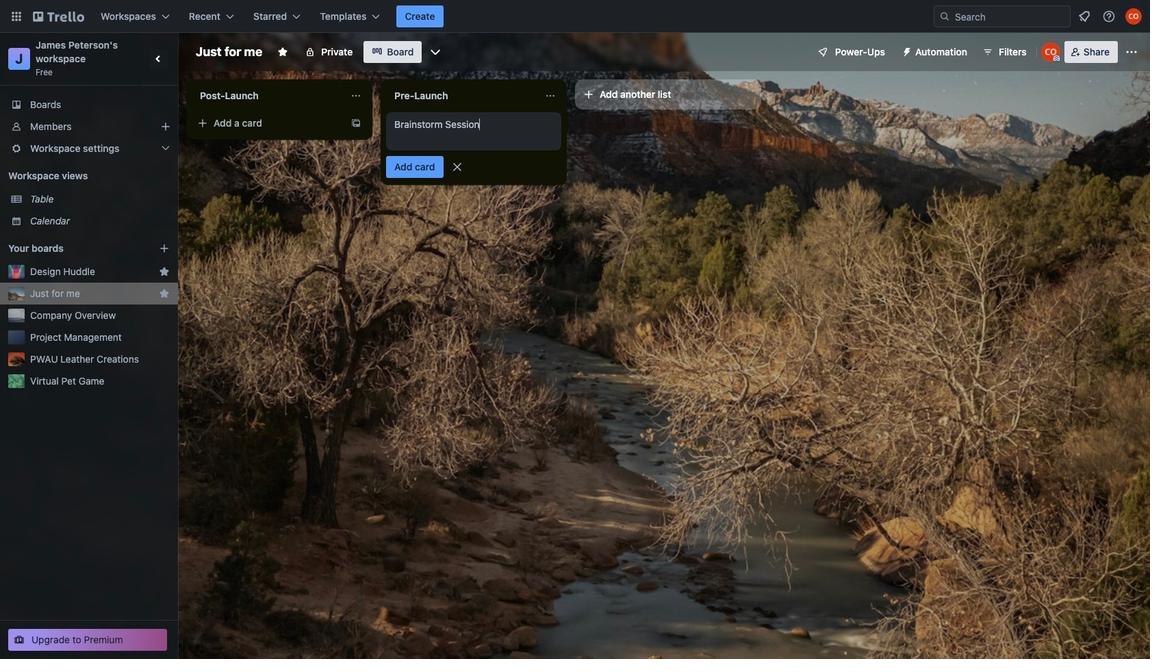 Task type: describe. For each thing, give the bounding box(es) containing it.
2 starred icon image from the top
[[159, 288, 170, 299]]

Enter a title for this card… text field
[[386, 112, 562, 151]]

cancel image
[[450, 160, 464, 174]]

create from template… image
[[351, 118, 362, 129]]

0 notifications image
[[1077, 8, 1093, 25]]

star or unstar board image
[[278, 47, 289, 58]]

show menu image
[[1126, 45, 1139, 59]]

christina overa (christinaovera) image
[[1126, 8, 1143, 25]]

open information menu image
[[1103, 10, 1117, 23]]

Search field
[[951, 7, 1071, 26]]



Task type: vqa. For each thing, say whether or not it's contained in the screenshot.
right help
no



Task type: locate. For each thing, give the bounding box(es) containing it.
starred icon image
[[159, 267, 170, 277], [159, 288, 170, 299]]

0 vertical spatial starred icon image
[[159, 267, 170, 277]]

this member is an admin of this board. image
[[1054, 55, 1060, 62]]

back to home image
[[33, 5, 84, 27]]

1 vertical spatial starred icon image
[[159, 288, 170, 299]]

search image
[[940, 11, 951, 22]]

your boards with 6 items element
[[8, 240, 138, 257]]

None text field
[[192, 85, 345, 107]]

add board image
[[159, 243, 170, 254]]

sm image
[[897, 41, 916, 60]]

None text field
[[386, 85, 540, 107]]

workspace navigation collapse icon image
[[149, 49, 169, 69]]

primary element
[[0, 0, 1151, 33]]

Board name text field
[[189, 41, 269, 63]]

1 starred icon image from the top
[[159, 267, 170, 277]]

customize views image
[[429, 45, 443, 59]]

christina overa (christinaovera) image
[[1042, 42, 1061, 62]]



